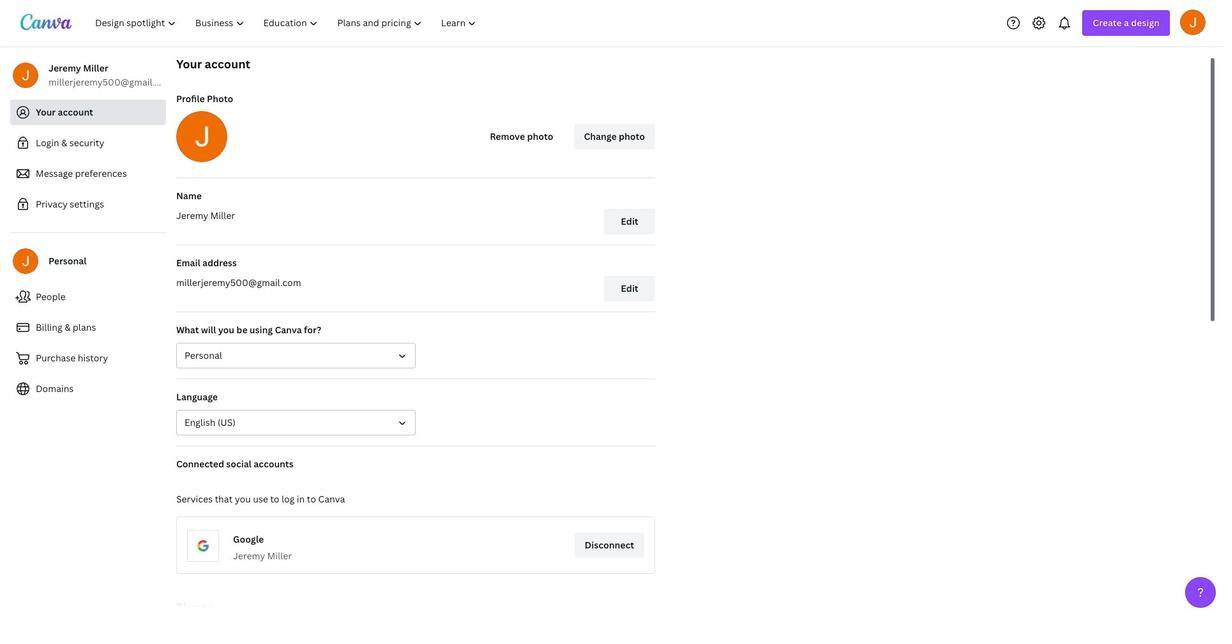 Task type: vqa. For each thing, say whether or not it's contained in the screenshot.
button
yes



Task type: locate. For each thing, give the bounding box(es) containing it.
Language: English (US) button
[[176, 410, 416, 436]]

jeremy miller image
[[1181, 9, 1206, 35]]

None button
[[176, 343, 416, 369]]

top level navigation element
[[87, 10, 488, 36]]



